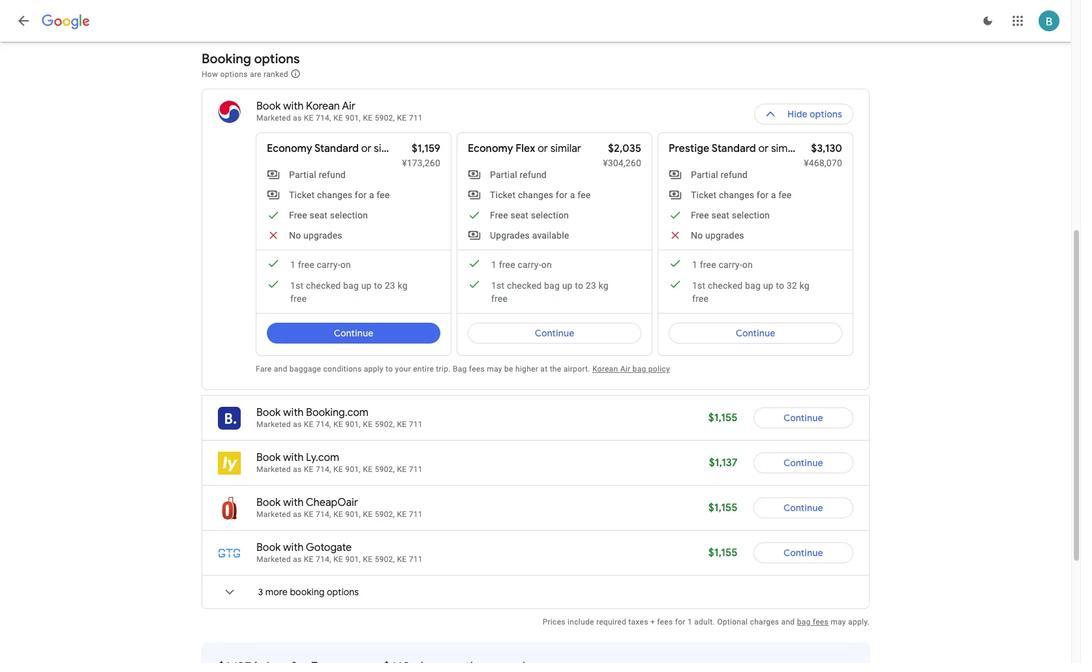 Task type: locate. For each thing, give the bounding box(es) containing it.
901, up "cheapoair"
[[345, 465, 361, 474]]

checked inside 1st checked bag up to 32 kg free
[[708, 281, 743, 291]]

bag inside 1st checked bag up to 32 kg free
[[745, 281, 761, 291]]

for down prestige standard or similar
[[757, 190, 769, 200]]

1 for economy standard
[[290, 260, 296, 270]]

4 book from the top
[[256, 497, 281, 510]]

1 horizontal spatial fee
[[578, 190, 591, 200]]

0 horizontal spatial first checked bag up to 23 kg is free element
[[267, 278, 420, 305]]

book inside book with ly.com marketed as ke 714, ke 901, ke 5902, ke 711
[[256, 452, 281, 465]]

with left gotogate
[[283, 542, 304, 555]]

partial refund for economy standard
[[289, 170, 346, 180]]

book for book with cheapoair
[[256, 497, 281, 510]]

ticket changes for a fee for economy flex
[[490, 190, 591, 200]]

for down economy standard or similar
[[355, 190, 367, 200]]

1 as from the top
[[293, 114, 302, 123]]

with inside "book with cheapoair marketed as ke 714, ke 901, ke 5902, ke 711"
[[283, 497, 304, 510]]

3 partial refund from the left
[[691, 170, 748, 180]]

901, inside book with gotogate marketed as ke 714, ke 901, ke 5902, ke 711
[[345, 555, 361, 565]]

711 inside "book with cheapoair marketed as ke 714, ke 901, ke 5902, ke 711"
[[409, 510, 423, 520]]

¥304,260
[[603, 158, 642, 168]]

23
[[385, 281, 395, 291], [586, 281, 596, 291]]

ke
[[304, 114, 314, 123], [333, 114, 343, 123], [363, 114, 373, 123], [397, 114, 407, 123], [304, 420, 314, 429], [333, 420, 343, 429], [363, 420, 373, 429], [397, 420, 407, 429], [304, 465, 314, 474], [333, 465, 343, 474], [363, 465, 373, 474], [397, 465, 407, 474], [304, 510, 314, 520], [333, 510, 343, 520], [363, 510, 373, 520], [397, 510, 407, 520], [304, 555, 314, 565], [333, 555, 343, 565], [363, 555, 373, 565], [397, 555, 407, 565]]

3 $1,155 from the top
[[709, 547, 738, 560]]

0 horizontal spatial on
[[340, 260, 351, 270]]

with inside book with gotogate marketed as ke 714, ke 901, ke 5902, ke 711
[[283, 542, 304, 555]]

no upgrades
[[289, 230, 342, 241], [691, 230, 744, 241]]

2 book from the top
[[256, 407, 281, 420]]

3 seat from the left
[[712, 210, 730, 221]]

5902, inside book with korean air marketed as ke 714, ke 901, ke 5902, ke 711
[[375, 114, 395, 123]]

1 horizontal spatial may
[[831, 618, 846, 627]]

0 horizontal spatial economy
[[267, 142, 312, 155]]

seat for economy standard
[[310, 210, 328, 221]]

2 horizontal spatial changes
[[719, 190, 755, 200]]

3 711 from the top
[[409, 465, 423, 474]]

0 horizontal spatial may
[[487, 365, 502, 374]]

2 first checked bag up to 23 kg is free element from the left
[[468, 278, 621, 305]]

1 book from the top
[[256, 100, 281, 113]]

1 714, from the top
[[316, 114, 331, 123]]

$2,035
[[608, 142, 642, 155]]

173260 Japanese yen text field
[[402, 158, 441, 168]]

higher
[[516, 365, 538, 374]]

book for book with korean air
[[256, 100, 281, 113]]

4 711 from the top
[[409, 510, 423, 520]]

1 seat from the left
[[310, 210, 328, 221]]

2 horizontal spatial or
[[759, 142, 769, 155]]

2 1155 us dollars text field from the top
[[709, 547, 738, 560]]

hide options
[[788, 108, 843, 120]]

0 horizontal spatial air
[[342, 100, 356, 113]]

fees right bag
[[469, 365, 485, 374]]

1 kg from the left
[[398, 281, 408, 291]]

ticket changes for a fee down prestige standard or similar
[[691, 190, 792, 200]]

2 horizontal spatial fee
[[779, 190, 792, 200]]

2 901, from the top
[[345, 420, 361, 429]]

ly.com
[[306, 452, 340, 465]]

901, for ly.com
[[345, 465, 361, 474]]

1
[[290, 260, 296, 270], [491, 260, 497, 270], [692, 260, 698, 270], [688, 618, 692, 627]]

or down book with korean air marketed as ke 714, ke 901, ke 5902, ke 711
[[361, 142, 372, 155]]

1 horizontal spatial economy
[[468, 142, 513, 155]]

partial refund down economy standard or similar
[[289, 170, 346, 180]]

1 horizontal spatial ticket changes for a fee
[[490, 190, 591, 200]]

0 horizontal spatial free seat selection
[[289, 210, 368, 221]]

2 horizontal spatial kg
[[800, 281, 810, 291]]

2 no upgrades from the left
[[691, 230, 744, 241]]

for up available
[[556, 190, 568, 200]]

may left apply.
[[831, 618, 846, 627]]

no for economy
[[289, 230, 301, 241]]

book with gotogate marketed as ke 714, ke 901, ke 5902, ke 711
[[256, 542, 423, 565]]

0 horizontal spatial up
[[361, 281, 372, 291]]

changes up upgrades available
[[518, 190, 554, 200]]

fare
[[256, 365, 272, 374]]

gotogate
[[306, 542, 352, 555]]

1 horizontal spatial free seat selection
[[490, 210, 569, 221]]

1 711 from the top
[[409, 114, 423, 123]]

marketed inside book with ly.com marketed as ke 714, ke 901, ke 5902, ke 711
[[256, 465, 291, 474]]

similar right flex
[[551, 142, 581, 155]]

kg
[[398, 281, 408, 291], [599, 281, 609, 291], [800, 281, 810, 291]]

1 horizontal spatial kg
[[599, 281, 609, 291]]

714, inside book with korean air marketed as ke 714, ke 901, ke 5902, ke 711
[[316, 114, 331, 123]]

conditions
[[323, 365, 362, 374]]

2 kg from the left
[[599, 281, 609, 291]]

bag for economy flex
[[544, 281, 560, 291]]

options for booking
[[254, 51, 300, 67]]

continue button
[[267, 318, 441, 349], [468, 318, 642, 349], [669, 318, 843, 349], [753, 403, 854, 434], [753, 448, 854, 479], [753, 493, 854, 524], [753, 538, 854, 569]]

fees
[[469, 365, 485, 374], [657, 618, 673, 627], [813, 618, 829, 627]]

1 horizontal spatial similar
[[551, 142, 581, 155]]

1 vertical spatial 1155 us dollars text field
[[709, 547, 738, 560]]

as up book with gotogate marketed as ke 714, ke 901, ke 5902, ke 711
[[293, 510, 302, 520]]

partial down prestige
[[691, 170, 718, 180]]

3 on from the left
[[743, 260, 753, 270]]

3 5902, from the top
[[375, 465, 395, 474]]

1 marketed from the top
[[256, 114, 291, 123]]

5902, inside book with gotogate marketed as ke 714, ke 901, ke 5902, ke 711
[[375, 555, 395, 565]]

1 901, from the top
[[345, 114, 361, 123]]

trip.
[[436, 365, 451, 374]]

2 free from the left
[[490, 210, 508, 221]]

ticket changes for a fee up available
[[490, 190, 591, 200]]

3 1st from the left
[[692, 281, 706, 291]]

may left be
[[487, 365, 502, 374]]

2 $1,155 from the top
[[709, 502, 738, 515]]

4 901, from the top
[[345, 510, 361, 520]]

2 selection from the left
[[531, 210, 569, 221]]

711 inside the book with booking.com marketed as ke 714, ke 901, ke 5902, ke 711
[[409, 420, 423, 429]]

1 checked from the left
[[306, 281, 341, 291]]

book inside "book with cheapoair marketed as ke 714, ke 901, ke 5902, ke 711"
[[256, 497, 281, 510]]

2 partial from the left
[[490, 170, 517, 180]]

first checked bag up to 23 kg is free element
[[267, 278, 420, 305], [468, 278, 621, 305]]

2 711 from the top
[[409, 420, 423, 429]]

3 free seat selection from the left
[[691, 210, 770, 221]]

2 with from the top
[[283, 407, 304, 420]]

carry- for economy standard
[[317, 260, 341, 270]]

0 horizontal spatial 1 free carry-on
[[290, 260, 351, 270]]

2 carry- from the left
[[518, 260, 542, 270]]

as inside book with ly.com marketed as ke 714, ke 901, ke 5902, ke 711
[[293, 465, 302, 474]]

3 refund from the left
[[721, 170, 748, 180]]

3 free from the left
[[691, 210, 709, 221]]

714, down "cheapoair"
[[316, 510, 331, 520]]

refund
[[319, 170, 346, 180], [520, 170, 547, 180], [721, 170, 748, 180]]

0 horizontal spatial a
[[369, 190, 374, 200]]

2 horizontal spatial seat
[[712, 210, 730, 221]]

1 vertical spatial air
[[620, 365, 631, 374]]

0 horizontal spatial carry-
[[317, 260, 341, 270]]

1 horizontal spatial refund
[[520, 170, 547, 180]]

changes down prestige standard or similar
[[719, 190, 755, 200]]

2 upgrades from the left
[[706, 230, 744, 241]]

1 selection from the left
[[330, 210, 368, 221]]

as down learn more about booking options element
[[293, 114, 302, 123]]

2 similar from the left
[[551, 142, 581, 155]]

changes down economy standard or similar
[[317, 190, 353, 200]]

0 horizontal spatial checked
[[306, 281, 341, 291]]

0 horizontal spatial similar
[[374, 142, 405, 155]]

$1,155
[[709, 412, 738, 425], [709, 502, 738, 515], [709, 547, 738, 560]]

2 horizontal spatial selection
[[732, 210, 770, 221]]

0 horizontal spatial 1st
[[290, 281, 304, 291]]

714, down gotogate
[[316, 555, 331, 565]]

2 ticket changes for a fee from the left
[[490, 190, 591, 200]]

901, inside "book with cheapoair marketed as ke 714, ke 901, ke 5902, ke 711"
[[345, 510, 361, 520]]

$1,137
[[709, 457, 738, 470]]

book up 3
[[256, 542, 281, 555]]

checked
[[306, 281, 341, 291], [507, 281, 542, 291], [708, 281, 743, 291]]

first checked bag up to 32 kg is free element
[[669, 278, 822, 305]]

standard right prestige
[[712, 142, 756, 155]]

free for prestige standard or similar
[[691, 210, 709, 221]]

selection
[[330, 210, 368, 221], [531, 210, 569, 221], [732, 210, 770, 221]]

on
[[340, 260, 351, 270], [542, 260, 552, 270], [743, 260, 753, 270]]

selection for economy standard
[[330, 210, 368, 221]]

0 vertical spatial 1155 us dollars text field
[[709, 502, 738, 515]]

with left "cheapoair"
[[283, 497, 304, 510]]

2 economy from the left
[[468, 142, 513, 155]]

0 vertical spatial may
[[487, 365, 502, 374]]

2 horizontal spatial on
[[743, 260, 753, 270]]

economy
[[267, 142, 312, 155], [468, 142, 513, 155]]

seat
[[310, 210, 328, 221], [511, 210, 529, 221], [712, 210, 730, 221]]

no
[[289, 230, 301, 241], [691, 230, 703, 241]]

2 checked from the left
[[507, 281, 542, 291]]

2 horizontal spatial carry-
[[719, 260, 743, 270]]

3 a from the left
[[771, 190, 776, 200]]

partial
[[289, 170, 316, 180], [490, 170, 517, 180], [691, 170, 718, 180]]

book left "cheapoair"
[[256, 497, 281, 510]]

2 1 free carry-on from the left
[[491, 260, 552, 270]]

0 horizontal spatial 1st checked bag up to 23 kg free
[[290, 281, 408, 304]]

1 horizontal spatial 1 free carry-on
[[491, 260, 552, 270]]

1 for prestige standard
[[692, 260, 698, 270]]

2 horizontal spatial 1 free carry-on
[[692, 260, 753, 270]]

book
[[256, 100, 281, 113], [256, 407, 281, 420], [256, 452, 281, 465], [256, 497, 281, 510], [256, 542, 281, 555]]

seat for economy flex
[[511, 210, 529, 221]]

policy
[[649, 365, 670, 374]]

0 horizontal spatial standard
[[314, 142, 359, 155]]

air up economy standard or similar
[[342, 100, 356, 113]]

free for economy standard or similar
[[289, 210, 307, 221]]

0 horizontal spatial selection
[[330, 210, 368, 221]]

with for cheapoair
[[283, 497, 304, 510]]

kg for $2,035
[[599, 281, 609, 291]]

upgrades
[[303, 230, 342, 241], [706, 230, 744, 241]]

0 horizontal spatial refund
[[319, 170, 346, 180]]

list
[[202, 0, 869, 35]]

book left ly.com
[[256, 452, 281, 465]]

with for booking.com
[[283, 407, 304, 420]]

up inside 1st checked bag up to 32 kg free
[[763, 281, 774, 291]]

901, up economy standard or similar
[[345, 114, 361, 123]]

711 for book with ly.com
[[409, 465, 423, 474]]

1st inside 1st checked bag up to 32 kg free
[[692, 281, 706, 291]]

with inside book with ly.com marketed as ke 714, ke 901, ke 5902, ke 711
[[283, 452, 304, 465]]

2 partial refund from the left
[[490, 170, 547, 180]]

901, inside book with ly.com marketed as ke 714, ke 901, ke 5902, ke 711
[[345, 465, 361, 474]]

0 horizontal spatial fees
[[469, 365, 485, 374]]

economy down book with korean air marketed as ke 714, ke 901, ke 5902, ke 711
[[267, 142, 312, 155]]

prices
[[543, 618, 566, 627]]

1 horizontal spatial ticket
[[490, 190, 516, 200]]

2 horizontal spatial 1st
[[692, 281, 706, 291]]

0 horizontal spatial free
[[289, 210, 307, 221]]

refund down flex
[[520, 170, 547, 180]]

2 23 from the left
[[586, 281, 596, 291]]

3
[[258, 587, 263, 598]]

5902, inside book with ly.com marketed as ke 714, ke 901, ke 5902, ke 711
[[375, 465, 395, 474]]

ticket up upgrades
[[490, 190, 516, 200]]

as down baggage
[[293, 420, 302, 429]]

1 vertical spatial korean
[[593, 365, 618, 374]]

to
[[374, 281, 383, 291], [575, 281, 584, 291], [776, 281, 785, 291], [386, 365, 393, 374]]

carry-
[[317, 260, 341, 270], [518, 260, 542, 270], [719, 260, 743, 270]]

1st checked bag up to 23 kg free for economy flex
[[491, 281, 609, 304]]

5 book from the top
[[256, 542, 281, 555]]

0 horizontal spatial upgrades
[[303, 230, 342, 241]]

2 horizontal spatial free seat selection
[[691, 210, 770, 221]]

2 horizontal spatial similar
[[771, 142, 802, 155]]

1st for prestige standard or similar
[[692, 281, 706, 291]]

714, inside the book with booking.com marketed as ke 714, ke 901, ke 5902, ke 711
[[316, 420, 331, 429]]

standard down book with korean air marketed as ke 714, ke 901, ke 5902, ke 711
[[314, 142, 359, 155]]

for
[[355, 190, 367, 200], [556, 190, 568, 200], [757, 190, 769, 200], [675, 618, 686, 627]]

or for economy flex
[[538, 142, 548, 155]]

5 901, from the top
[[345, 555, 361, 565]]

901, down gotogate
[[345, 555, 361, 565]]

1 fee from the left
[[377, 190, 390, 200]]

ticket down economy standard or similar
[[289, 190, 315, 200]]

3 selection from the left
[[732, 210, 770, 221]]

2 up from the left
[[562, 281, 573, 291]]

fees left apply.
[[813, 618, 829, 627]]

air inside book with korean air marketed as ke 714, ke 901, ke 5902, ke 711
[[342, 100, 356, 113]]

may
[[487, 365, 502, 374], [831, 618, 846, 627]]

2 marketed from the top
[[256, 420, 291, 429]]

901, down "cheapoair"
[[345, 510, 361, 520]]

partial refund down prestige standard or similar
[[691, 170, 748, 180]]

changes
[[317, 190, 353, 200], [518, 190, 554, 200], [719, 190, 755, 200]]

0 horizontal spatial or
[[361, 142, 372, 155]]

marketed inside book with gotogate marketed as ke 714, ke 901, ke 5902, ke 711
[[256, 555, 291, 565]]

refund for economy standard
[[319, 170, 346, 180]]

or
[[361, 142, 372, 155], [538, 142, 548, 155], [759, 142, 769, 155]]

checked for economy standard
[[306, 281, 341, 291]]

1 horizontal spatial carry-
[[518, 260, 542, 270]]

1 no upgrades from the left
[[289, 230, 342, 241]]

as up 'booking'
[[293, 555, 302, 565]]

1 horizontal spatial seat
[[511, 210, 529, 221]]

711
[[409, 114, 423, 123], [409, 420, 423, 429], [409, 465, 423, 474], [409, 510, 423, 520], [409, 555, 423, 565]]

economy left flex
[[468, 142, 513, 155]]

korean inside book with korean air marketed as ke 714, ke 901, ke 5902, ke 711
[[306, 100, 340, 113]]

marketed inside "book with cheapoair marketed as ke 714, ke 901, ke 5902, ke 711"
[[256, 510, 291, 520]]

book down ranked
[[256, 100, 281, 113]]

2 horizontal spatial checked
[[708, 281, 743, 291]]

2 horizontal spatial partial
[[691, 170, 718, 180]]

air
[[342, 100, 356, 113], [620, 365, 631, 374]]

714, down 'booking.com'
[[316, 420, 331, 429]]

1 horizontal spatial free
[[490, 210, 508, 221]]

1 horizontal spatial partial refund
[[490, 170, 547, 180]]

as for gotogate
[[293, 555, 302, 565]]

1 horizontal spatial a
[[570, 190, 575, 200]]

free
[[289, 210, 307, 221], [490, 210, 508, 221], [691, 210, 709, 221]]

714, inside book with gotogate marketed as ke 714, ke 901, ke 5902, ke 711
[[316, 555, 331, 565]]

1 horizontal spatial up
[[562, 281, 573, 291]]

standard
[[314, 142, 359, 155], [712, 142, 756, 155]]

1 horizontal spatial standard
[[712, 142, 756, 155]]

0 horizontal spatial no upgrades
[[289, 230, 342, 241]]

ticket changes for a fee down economy standard or similar
[[289, 190, 390, 200]]

checked for prestige standard
[[708, 281, 743, 291]]

seat for prestige standard
[[712, 210, 730, 221]]

714, down ly.com
[[316, 465, 331, 474]]

901, inside the book with booking.com marketed as ke 714, ke 901, ke 5902, ke 711
[[345, 420, 361, 429]]

list item
[[202, 0, 869, 35]]

with left ly.com
[[283, 452, 304, 465]]

1st checked bag up to 23 kg free for economy standard
[[290, 281, 408, 304]]

4 714, from the top
[[316, 510, 331, 520]]

booking
[[290, 587, 325, 598]]

booking options
[[202, 51, 300, 67]]

711 for book with booking.com
[[409, 420, 423, 429]]

0 horizontal spatial changes
[[317, 190, 353, 200]]

3 changes from the left
[[719, 190, 755, 200]]

or down hide options "dropdown button"
[[759, 142, 769, 155]]

1 1155 us dollars text field from the top
[[709, 502, 738, 515]]

marketed inside book with korean air marketed as ke 714, ke 901, ke 5902, ke 711
[[256, 114, 291, 123]]

as inside book with gotogate marketed as ke 714, ke 901, ke 5902, ke 711
[[293, 555, 302, 565]]

selection for economy flex
[[531, 210, 569, 221]]

1137 US dollars text field
[[709, 457, 738, 470]]

714, inside book with ly.com marketed as ke 714, ke 901, ke 5902, ke 711
[[316, 465, 331, 474]]

3 more booking options
[[258, 587, 359, 598]]

1 free seat selection from the left
[[289, 210, 368, 221]]

similar for economy flex or similar
[[551, 142, 581, 155]]

2 vertical spatial $1,155
[[709, 547, 738, 560]]

are
[[250, 70, 262, 79]]

options up ranked
[[254, 51, 300, 67]]

0 horizontal spatial 23
[[385, 281, 395, 291]]

1 1st checked bag up to 23 kg free from the left
[[290, 281, 408, 304]]

2 horizontal spatial ticket changes for a fee
[[691, 190, 792, 200]]

1 with from the top
[[283, 100, 304, 113]]

1 horizontal spatial no
[[691, 230, 703, 241]]

+
[[651, 618, 655, 627]]

1 up from the left
[[361, 281, 372, 291]]

on for economy flex
[[542, 260, 552, 270]]

book down fare
[[256, 407, 281, 420]]

korean
[[306, 100, 340, 113], [593, 365, 618, 374]]

bag
[[343, 281, 359, 291], [544, 281, 560, 291], [745, 281, 761, 291], [633, 365, 646, 374], [797, 618, 811, 627]]

714, inside "book with cheapoair marketed as ke 714, ke 901, ke 5902, ke 711"
[[316, 510, 331, 520]]

and right charges on the bottom of page
[[782, 618, 795, 627]]

partial refund down economy flex or similar
[[490, 170, 547, 180]]

1 horizontal spatial 1st
[[491, 281, 505, 291]]

1 ticket from the left
[[289, 190, 315, 200]]

korean right airport.
[[593, 365, 618, 374]]

as
[[293, 114, 302, 123], [293, 420, 302, 429], [293, 465, 302, 474], [293, 510, 302, 520], [293, 555, 302, 565]]

free for economy flex or similar
[[490, 210, 508, 221]]

similar down hide
[[771, 142, 802, 155]]

468070 Japanese yen text field
[[804, 158, 843, 168]]

with inside the book with booking.com marketed as ke 714, ke 901, ke 5902, ke 711
[[283, 407, 304, 420]]

korean up economy standard or similar
[[306, 100, 340, 113]]

options right 'booking'
[[327, 587, 359, 598]]

free seat selection for prestige standard
[[691, 210, 770, 221]]

for for economy standard
[[355, 190, 367, 200]]

a
[[369, 190, 374, 200], [570, 190, 575, 200], [771, 190, 776, 200]]

on for economy standard
[[340, 260, 351, 270]]

continue
[[334, 328, 374, 339], [535, 328, 575, 339], [736, 328, 776, 339], [784, 412, 823, 424], [784, 458, 823, 469], [784, 503, 823, 514], [784, 548, 823, 559]]

0 horizontal spatial ticket
[[289, 190, 315, 200]]

5 as from the top
[[293, 555, 302, 565]]

bag for economy standard
[[343, 281, 359, 291]]

1 horizontal spatial changes
[[518, 190, 554, 200]]

2 seat from the left
[[511, 210, 529, 221]]

with down learn more about booking options element
[[283, 100, 304, 113]]

3 marketed from the top
[[256, 465, 291, 474]]

3 partial from the left
[[691, 170, 718, 180]]

as inside the book with booking.com marketed as ke 714, ke 901, ke 5902, ke 711
[[293, 420, 302, 429]]

0 horizontal spatial partial refund
[[289, 170, 346, 180]]

1 horizontal spatial and
[[782, 618, 795, 627]]

1 horizontal spatial no upgrades
[[691, 230, 744, 241]]

2 horizontal spatial fees
[[813, 618, 829, 627]]

free seat selection for economy flex
[[490, 210, 569, 221]]

refund down prestige standard or similar
[[721, 170, 748, 180]]

options for hide
[[810, 108, 843, 120]]

book with booking.com marketed as ke 714, ke 901, ke 5902, ke 711
[[256, 407, 423, 429]]

similar
[[374, 142, 405, 155], [551, 142, 581, 155], [771, 142, 802, 155]]

5 711 from the top
[[409, 555, 423, 565]]

ticket changes for a fee
[[289, 190, 390, 200], [490, 190, 591, 200], [691, 190, 792, 200]]

3 book from the top
[[256, 452, 281, 465]]

714,
[[316, 114, 331, 123], [316, 420, 331, 429], [316, 465, 331, 474], [316, 510, 331, 520], [316, 555, 331, 565]]

4 5902, from the top
[[375, 510, 395, 520]]

1 first checked bag up to 23 kg is free element from the left
[[267, 278, 420, 305]]

options right hide
[[810, 108, 843, 120]]

with left 'booking.com'
[[283, 407, 304, 420]]

as for cheapoair
[[293, 510, 302, 520]]

3 carry- from the left
[[719, 260, 743, 270]]

714, up economy standard or similar
[[316, 114, 331, 123]]

book for book with ly.com
[[256, 452, 281, 465]]

1 a from the left
[[369, 190, 374, 200]]

flex
[[516, 142, 535, 155]]

ticket down prestige
[[691, 190, 717, 200]]

1 horizontal spatial upgrades
[[706, 230, 744, 241]]

1 free carry-on for prestige standard
[[692, 260, 753, 270]]

2 horizontal spatial up
[[763, 281, 774, 291]]

or for prestige standard
[[759, 142, 769, 155]]

as inside "book with cheapoair marketed as ke 714, ke 901, ke 5902, ke 711"
[[293, 510, 302, 520]]

fee
[[377, 190, 390, 200], [578, 190, 591, 200], [779, 190, 792, 200]]

5902, inside the book with booking.com marketed as ke 714, ke 901, ke 5902, ke 711
[[375, 420, 395, 429]]

options inside "dropdown button"
[[810, 108, 843, 120]]

0 horizontal spatial korean
[[306, 100, 340, 113]]

4 as from the top
[[293, 510, 302, 520]]

required
[[596, 618, 627, 627]]

free seat selection for economy standard
[[289, 210, 368, 221]]

and right fare
[[274, 365, 288, 374]]

or right flex
[[538, 142, 548, 155]]

1 1 free carry-on from the left
[[290, 260, 351, 270]]

1 horizontal spatial or
[[538, 142, 548, 155]]

book inside book with korean air marketed as ke 714, ke 901, ke 5902, ke 711
[[256, 100, 281, 113]]

5 5902, from the top
[[375, 555, 395, 565]]

1 partial refund from the left
[[289, 170, 346, 180]]

1 horizontal spatial first checked bag up to 23 kg is free element
[[468, 278, 621, 305]]

3 fee from the left
[[779, 190, 792, 200]]

with inside book with korean air marketed as ke 714, ke 901, ke 5902, ke 711
[[283, 100, 304, 113]]

1 horizontal spatial 1st checked bag up to 23 kg free
[[491, 281, 609, 304]]

$1,155 for cheapoair
[[709, 502, 738, 515]]

1 on from the left
[[340, 260, 351, 270]]

options
[[254, 51, 300, 67], [220, 70, 248, 79], [810, 108, 843, 120], [327, 587, 359, 598]]

to inside 1st checked bag up to 32 kg free
[[776, 281, 785, 291]]

entire
[[413, 365, 434, 374]]

partial down economy flex or similar
[[490, 170, 517, 180]]

refund down economy standard or similar
[[319, 170, 346, 180]]

5902,
[[375, 114, 395, 123], [375, 420, 395, 429], [375, 465, 395, 474], [375, 510, 395, 520], [375, 555, 395, 565]]

2 or from the left
[[538, 142, 548, 155]]

1 1st from the left
[[290, 281, 304, 291]]

1 partial from the left
[[289, 170, 316, 180]]

bag for prestige standard
[[745, 281, 761, 291]]

air left policy at the right of the page
[[620, 365, 631, 374]]

711 inside book with gotogate marketed as ke 714, ke 901, ke 5902, ke 711
[[409, 555, 423, 565]]

1 similar from the left
[[374, 142, 405, 155]]

book inside the book with booking.com marketed as ke 714, ke 901, ke 5902, ke 711
[[256, 407, 281, 420]]

2 horizontal spatial a
[[771, 190, 776, 200]]

1 free carry-on
[[290, 260, 351, 270], [491, 260, 552, 270], [692, 260, 753, 270]]

as for booking.com
[[293, 420, 302, 429]]

upgrades available
[[490, 230, 569, 241]]

book inside book with gotogate marketed as ke 714, ke 901, ke 5902, ke 711
[[256, 542, 281, 555]]

0 vertical spatial air
[[342, 100, 356, 113]]

1 free from the left
[[289, 210, 307, 221]]

1 no from the left
[[289, 230, 301, 241]]

2 fee from the left
[[578, 190, 591, 200]]

upgrades
[[490, 230, 530, 241]]

the
[[550, 365, 562, 374]]

2 horizontal spatial free
[[691, 210, 709, 221]]

similar up ¥173,260 text field
[[374, 142, 405, 155]]

1155 US dollars text field
[[709, 502, 738, 515], [709, 547, 738, 560]]

marketed
[[256, 114, 291, 123], [256, 420, 291, 429], [256, 465, 291, 474], [256, 510, 291, 520], [256, 555, 291, 565]]

kg inside 1st checked bag up to 32 kg free
[[800, 281, 810, 291]]

2 standard from the left
[[712, 142, 756, 155]]

fees right +
[[657, 618, 673, 627]]

0 horizontal spatial partial
[[289, 170, 316, 180]]

1 horizontal spatial on
[[542, 260, 552, 270]]

4 marketed from the top
[[256, 510, 291, 520]]

up
[[361, 281, 372, 291], [562, 281, 573, 291], [763, 281, 774, 291]]

options down 'booking'
[[220, 70, 248, 79]]

a for economy flex
[[570, 190, 575, 200]]

2 horizontal spatial ticket
[[691, 190, 717, 200]]

booking.com
[[306, 407, 369, 420]]

711 inside book with ly.com marketed as ke 714, ke 901, ke 5902, ke 711
[[409, 465, 423, 474]]

1 horizontal spatial checked
[[507, 281, 542, 291]]

3 similar from the left
[[771, 142, 802, 155]]

$1,155 for booking.com
[[709, 412, 738, 425]]

economy flex or similar
[[468, 142, 581, 155]]

2 horizontal spatial partial refund
[[691, 170, 748, 180]]

marketed inside the book with booking.com marketed as ke 714, ke 901, ke 5902, ke 711
[[256, 420, 291, 429]]

your
[[395, 365, 411, 374]]

5902, inside "book with cheapoair marketed as ke 714, ke 901, ke 5902, ke 711"
[[375, 510, 395, 520]]

1 vertical spatial $1,155
[[709, 502, 738, 515]]

free seat selection
[[289, 210, 368, 221], [490, 210, 569, 221], [691, 210, 770, 221]]

1 or from the left
[[361, 142, 372, 155]]

5902, for cheapoair
[[375, 510, 395, 520]]

partial down economy standard or similar
[[289, 170, 316, 180]]

1 5902, from the top
[[375, 114, 395, 123]]

2 1st checked bag up to 23 kg free from the left
[[491, 281, 609, 304]]

to for prestige standard or similar
[[776, 281, 785, 291]]

or for economy standard
[[361, 142, 372, 155]]

901, down 'booking.com'
[[345, 420, 361, 429]]

0 horizontal spatial kg
[[398, 281, 408, 291]]

book with korean air marketed as ke 714, ke 901, ke 5902, ke 711
[[256, 100, 423, 123]]

5 714, from the top
[[316, 555, 331, 565]]

as up "book with cheapoair marketed as ke 714, ke 901, ke 5902, ke 711"
[[293, 465, 302, 474]]

0 vertical spatial korean
[[306, 100, 340, 113]]

0 vertical spatial $1,155
[[709, 412, 738, 425]]

901, for cheapoair
[[345, 510, 361, 520]]

optional
[[717, 618, 748, 627]]

2 horizontal spatial refund
[[721, 170, 748, 180]]

2 a from the left
[[570, 190, 575, 200]]

partial refund for economy flex
[[490, 170, 547, 180]]

3 up from the left
[[763, 281, 774, 291]]

0 horizontal spatial fee
[[377, 190, 390, 200]]

1 horizontal spatial selection
[[531, 210, 569, 221]]

free
[[298, 260, 314, 270], [499, 260, 515, 270], [700, 260, 717, 270], [290, 294, 307, 304], [491, 294, 508, 304], [692, 294, 709, 304]]

0 vertical spatial and
[[274, 365, 288, 374]]

1 changes from the left
[[317, 190, 353, 200]]

1 horizontal spatial partial
[[490, 170, 517, 180]]

1 $1,155 from the top
[[709, 412, 738, 425]]

2 on from the left
[[542, 260, 552, 270]]

0 horizontal spatial ticket changes for a fee
[[289, 190, 390, 200]]

2 changes from the left
[[518, 190, 554, 200]]

1 ticket changes for a fee from the left
[[289, 190, 390, 200]]

1 carry- from the left
[[317, 260, 341, 270]]

1 economy from the left
[[267, 142, 312, 155]]

3 1 free carry-on from the left
[[692, 260, 753, 270]]



Task type: describe. For each thing, give the bounding box(es) containing it.
kg for $1,159
[[398, 281, 408, 291]]

apply.
[[848, 618, 870, 627]]

free inside 1st checked bag up to 32 kg free
[[692, 294, 709, 304]]

partial for economy standard
[[289, 170, 316, 180]]

learn more about booking options element
[[291, 67, 301, 81]]

with for ly.com
[[283, 452, 304, 465]]

upgrades for economy
[[303, 230, 342, 241]]

1st for economy standard or similar
[[290, 281, 304, 291]]

304260 Japanese yen text field
[[603, 158, 642, 168]]

714, for cheapoair
[[316, 510, 331, 520]]

3 more booking options image
[[214, 577, 245, 608]]

economy standard or similar
[[267, 142, 405, 155]]

901, inside book with korean air marketed as ke 714, ke 901, ke 5902, ke 711
[[345, 114, 361, 123]]

available
[[532, 230, 569, 241]]

charges
[[750, 618, 779, 627]]

prestige
[[669, 142, 710, 155]]

$1,155 for gotogate
[[709, 547, 738, 560]]

how options are ranked
[[202, 70, 291, 79]]

prices include required taxes + fees for 1 adult. optional charges and bag fees may apply.
[[543, 618, 870, 627]]

as inside book with korean air marketed as ke 714, ke 901, ke 5902, ke 711
[[293, 114, 302, 123]]

on for prestige standard
[[743, 260, 753, 270]]

cheapoair
[[306, 497, 358, 510]]

airport.
[[564, 365, 590, 374]]

$3,130
[[811, 142, 843, 155]]

hide options button
[[754, 99, 854, 130]]

include
[[568, 618, 594, 627]]

changes for prestige standard
[[719, 190, 755, 200]]

to for economy flex or similar
[[575, 281, 584, 291]]

with for gotogate
[[283, 542, 304, 555]]

ticket for economy standard
[[289, 190, 315, 200]]

5902, for ly.com
[[375, 465, 395, 474]]

a for economy standard
[[369, 190, 374, 200]]

refund for economy flex
[[520, 170, 547, 180]]

partial for prestige standard
[[691, 170, 718, 180]]

go back image
[[16, 13, 31, 29]]

no upgrades for economy
[[289, 230, 342, 241]]

book for book with booking.com
[[256, 407, 281, 420]]

fare and baggage conditions apply to your entire trip.  bag fees may be higher at the airport. korean air bag policy
[[256, 365, 670, 374]]

carry- for prestige standard
[[719, 260, 743, 270]]

changes for economy flex
[[518, 190, 554, 200]]

baggage
[[290, 365, 321, 374]]

book for book with gotogate
[[256, 542, 281, 555]]

marketed for book with ly.com
[[256, 465, 291, 474]]

marketed for book with cheapoair
[[256, 510, 291, 520]]

economy for economy flex or similar
[[468, 142, 513, 155]]

book with ly.com marketed as ke 714, ke 901, ke 5902, ke 711
[[256, 452, 423, 474]]

learn more about booking options image
[[291, 69, 301, 79]]

714, for booking.com
[[316, 420, 331, 429]]

as for ly.com
[[293, 465, 302, 474]]

change appearance image
[[972, 5, 1004, 37]]

similar for prestige standard or similar
[[771, 142, 802, 155]]

¥468,070
[[804, 158, 843, 168]]

¥173,260
[[402, 158, 441, 168]]

first checked bag up to 23 kg is free element for economy standard
[[267, 278, 420, 305]]

prestige standard or similar
[[669, 142, 802, 155]]

711 for book with gotogate
[[409, 555, 423, 565]]

901, for gotogate
[[345, 555, 361, 565]]

a for prestige standard
[[771, 190, 776, 200]]

book with cheapoair marketed as ke 714, ke 901, ke 5902, ke 711
[[256, 497, 423, 520]]

1 horizontal spatial korean
[[593, 365, 618, 374]]

to for economy standard or similar
[[374, 281, 383, 291]]

fee for prestige standard or similar
[[779, 190, 792, 200]]

1st checked bag up to 32 kg free
[[692, 281, 810, 304]]

711 for book with cheapoair
[[409, 510, 423, 520]]

$1,159
[[412, 142, 441, 155]]

economy for economy standard or similar
[[267, 142, 312, 155]]

1155 us dollars text field for cheapoair
[[709, 502, 738, 515]]

1st for economy flex or similar
[[491, 281, 505, 291]]

more
[[265, 587, 288, 598]]

1 free carry-on for economy flex
[[491, 260, 552, 270]]

standard for economy standard
[[314, 142, 359, 155]]

1 for economy flex
[[491, 260, 497, 270]]

for for prestige standard
[[757, 190, 769, 200]]

similar for economy standard or similar
[[374, 142, 405, 155]]

23 for economy flex or similar
[[586, 281, 596, 291]]

hide
[[788, 108, 808, 120]]

taxes
[[629, 618, 648, 627]]

booking
[[202, 51, 251, 67]]

no upgrades for prestige
[[691, 230, 744, 241]]

partial for economy flex
[[490, 170, 517, 180]]

1155 us dollars text field for gotogate
[[709, 547, 738, 560]]

marketed for book with gotogate
[[256, 555, 291, 565]]

0 horizontal spatial and
[[274, 365, 288, 374]]

1 horizontal spatial fees
[[657, 618, 673, 627]]

korean air bag policy link
[[593, 365, 670, 374]]

how
[[202, 70, 218, 79]]

711 inside book with korean air marketed as ke 714, ke 901, ke 5902, ke 711
[[409, 114, 423, 123]]

be
[[504, 365, 513, 374]]

5902, for booking.com
[[375, 420, 395, 429]]

apply
[[364, 365, 384, 374]]

at
[[541, 365, 548, 374]]

ticket for prestige standard
[[691, 190, 717, 200]]

carry- for economy flex
[[518, 260, 542, 270]]

32
[[787, 281, 797, 291]]

changes for economy standard
[[317, 190, 353, 200]]

ticket for economy flex
[[490, 190, 516, 200]]

adult.
[[695, 618, 715, 627]]

options for how
[[220, 70, 248, 79]]

for for economy flex
[[556, 190, 568, 200]]

fee for economy standard or similar
[[377, 190, 390, 200]]

ranked
[[264, 70, 288, 79]]

5902, for gotogate
[[375, 555, 395, 565]]

1 vertical spatial may
[[831, 618, 846, 627]]

bag fees button
[[797, 618, 829, 627]]

1 horizontal spatial air
[[620, 365, 631, 374]]

no for prestige
[[691, 230, 703, 241]]

bag
[[453, 365, 467, 374]]

for left adult.
[[675, 618, 686, 627]]

kg for $3,130
[[800, 281, 810, 291]]

with for korean
[[283, 100, 304, 113]]

checked for economy flex
[[507, 281, 542, 291]]

1 vertical spatial and
[[782, 618, 795, 627]]

fee for economy flex or similar
[[578, 190, 591, 200]]

up for economy flex
[[562, 281, 573, 291]]

refund for prestige standard
[[721, 170, 748, 180]]

714, for gotogate
[[316, 555, 331, 565]]

ticket changes for a fee for economy standard
[[289, 190, 390, 200]]

up for economy standard
[[361, 281, 372, 291]]

1155 US dollars text field
[[709, 412, 738, 425]]

901, for booking.com
[[345, 420, 361, 429]]

ticket changes for a fee for prestige standard
[[691, 190, 792, 200]]



Task type: vqa. For each thing, say whether or not it's contained in the screenshot.
the leftmost or
yes



